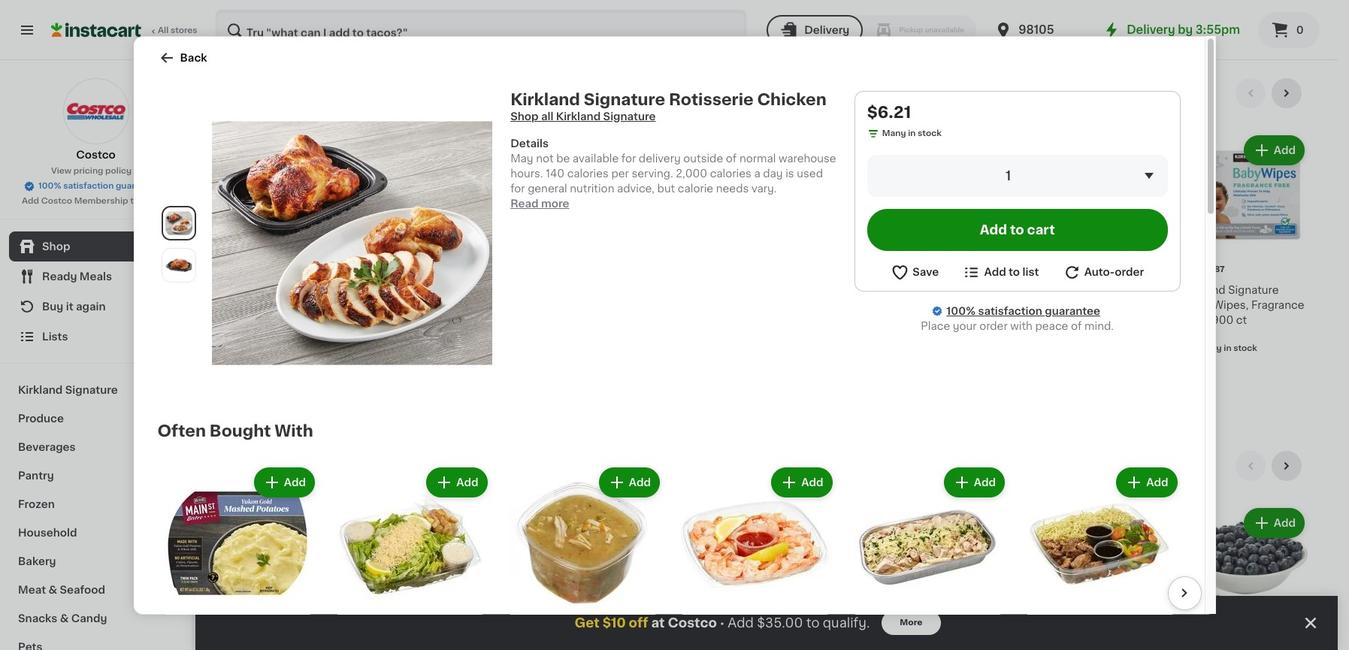 Task type: locate. For each thing, give the bounding box(es) containing it.
view for view pricing policy
[[51, 167, 71, 175]]

free
[[1077, 300, 1101, 310]]

$ 24 25
[[913, 265, 952, 280]]

signature up eggs,
[[1092, 285, 1142, 295]]

household link
[[9, 519, 183, 547]]

& for meat
[[48, 585, 57, 595]]

add inside 'button'
[[984, 266, 1006, 277]]

satisfaction down pricing
[[63, 182, 114, 190]]

40
[[225, 329, 237, 337]]

87
[[1214, 265, 1225, 274]]

0 vertical spatial view
[[1135, 88, 1161, 98]]

0 vertical spatial $10
[[849, 286, 863, 295]]

many
[[882, 129, 906, 137], [377, 314, 401, 322], [1061, 329, 1085, 337], [241, 344, 264, 353], [1198, 344, 1222, 353]]

fl left oz,
[[249, 315, 256, 325]]

1 horizontal spatial organic button
[[1183, 505, 1308, 650]]

0 vertical spatial 100% satisfaction guarantee
[[38, 182, 159, 190]]

oz
[[273, 329, 283, 337]]

16.9 down oz,
[[246, 329, 263, 337]]

free,
[[1183, 315, 1209, 325]]

kirkland signature bath tissue, 2-ply, 4.5" x 4", 380 sheets, 30 ct 30 ct
[[910, 285, 1033, 337]]

1 vertical spatial 900
[[1183, 329, 1201, 337]]

1 horizontal spatial organic
[[1185, 621, 1219, 629]]

1 $ from the left
[[229, 265, 234, 274]]

view pricing policy link
[[51, 165, 141, 177]]

many in stock for 2
[[377, 314, 437, 322]]

kirkland inside kirkland signature cage free eggs, 24 ct 24 ct
[[1046, 285, 1089, 295]]

read
[[510, 198, 539, 208]]

view for view all (40+)
[[1134, 461, 1160, 471]]

save right membership
[[141, 197, 161, 205]]

$ left 25
[[913, 265, 918, 274]]

0 horizontal spatial for
[[510, 183, 525, 193]]

0 horizontal spatial &
[[48, 585, 57, 595]]

$10 down '$12.43' element
[[849, 286, 863, 295]]

1 vertical spatial 100%
[[947, 305, 976, 316]]

0 vertical spatial &
[[48, 585, 57, 595]]

ct down cage at the right
[[1059, 314, 1068, 322]]

1 vertical spatial satisfaction
[[978, 305, 1042, 316]]

2 vertical spatial all
[[1163, 461, 1175, 471]]

$ left 48
[[365, 265, 371, 274]]

shop link
[[9, 232, 183, 262]]

shop up details
[[510, 110, 539, 121]]

0 horizontal spatial save
[[141, 197, 161, 205]]

3:55pm
[[1196, 24, 1240, 35]]

2 organic from the left
[[1185, 621, 1219, 629]]

1 vertical spatial save
[[827, 286, 847, 295]]

1 horizontal spatial shop
[[510, 110, 539, 121]]

1 vertical spatial &
[[60, 613, 69, 624]]

1 horizontal spatial x
[[1006, 300, 1012, 310]]

1 horizontal spatial 100%
[[947, 305, 976, 316]]

order
[[1115, 266, 1144, 277], [980, 320, 1008, 331]]

save
[[913, 266, 939, 277]]

3
[[413, 285, 420, 295], [362, 299, 368, 307]]

2
[[371, 265, 381, 280]]

pricing
[[73, 167, 103, 175]]

of left normal
[[726, 153, 737, 163]]

1 vertical spatial of
[[1071, 320, 1082, 331]]

signature inside 'link'
[[65, 385, 118, 395]]

1 horizontal spatial guarantee
[[1045, 305, 1100, 316]]

to up $3.10 element
[[806, 617, 820, 629]]

add costco membership to save
[[22, 197, 161, 205]]

many in stock down bananas, 3 lbs 3 lb
[[377, 314, 437, 322]]

snacks
[[18, 613, 57, 624]]

product group
[[225, 132, 350, 358], [362, 132, 487, 328], [499, 132, 624, 331], [636, 132, 761, 371], [773, 132, 897, 433], [910, 132, 1034, 358], [1046, 132, 1171, 343], [1183, 132, 1308, 358], [157, 464, 318, 650], [330, 464, 490, 650], [502, 464, 663, 650], [675, 464, 835, 650], [847, 464, 1008, 650], [1020, 464, 1180, 650], [225, 505, 350, 650], [362, 505, 487, 650], [499, 505, 624, 650], [636, 505, 761, 650], [773, 505, 897, 650], [910, 505, 1034, 650], [1046, 505, 1171, 650], [1183, 505, 1308, 650]]

1 vertical spatial view
[[51, 167, 71, 175]]

ply,
[[960, 300, 979, 310]]

to right membership
[[130, 197, 139, 205]]

kirkland up purified
[[225, 285, 268, 295]]

1 horizontal spatial order
[[1115, 266, 1144, 277]]

2 vertical spatial view
[[1134, 461, 1160, 471]]

0 horizontal spatial $
[[229, 265, 234, 274]]

100% inside button
[[38, 182, 61, 190]]

0 horizontal spatial 900
[[1183, 329, 1201, 337]]

frozen
[[18, 499, 55, 510]]

0 horizontal spatial $10
[[603, 617, 626, 629]]

view all (40+) button
[[1128, 451, 1224, 481]]

in
[[908, 129, 916, 137], [403, 314, 411, 322], [1087, 329, 1095, 337], [266, 344, 274, 353], [1224, 344, 1232, 353]]

24
[[918, 265, 939, 280], [1192, 265, 1213, 280], [1135, 300, 1148, 310], [1046, 314, 1057, 322]]

1 organic button from the left
[[773, 505, 897, 650]]

seafood
[[60, 585, 105, 595]]

many down 'lb'
[[377, 314, 401, 322]]

all
[[1163, 88, 1175, 98], [541, 110, 554, 121], [1163, 461, 1175, 471]]

100% satisfaction guarantee up with
[[947, 305, 1100, 316]]

signature inside the kirkland signature rotisserie chicken shop all kirkland signature
[[584, 91, 665, 107]]

0 horizontal spatial calories
[[567, 168, 609, 178]]

fl left oz
[[265, 329, 271, 337]]

for up read
[[510, 183, 525, 193]]

guarantee up peace
[[1045, 305, 1100, 316]]

2-
[[949, 300, 960, 310]]

2 $ from the left
[[365, 265, 371, 274]]

0 vertical spatial 16.9
[[225, 315, 247, 325]]

1 organic from the left
[[774, 621, 808, 629]]

off
[[629, 617, 648, 629]]

1 horizontal spatial fl
[[265, 329, 271, 337]]

0 horizontal spatial organic button
[[773, 505, 897, 650]]

add to list button
[[962, 262, 1039, 281]]

ct down free,
[[1203, 329, 1211, 337]]

signature up drinking
[[271, 285, 321, 295]]

item carousel region
[[225, 78, 1308, 439], [225, 451, 1308, 650], [136, 458, 1202, 650]]

0 vertical spatial of
[[726, 153, 737, 163]]

add
[[316, 145, 338, 156], [453, 145, 475, 156], [590, 145, 612, 156], [727, 145, 749, 156], [863, 145, 885, 156], [1000, 145, 1022, 156], [1137, 145, 1159, 156], [1274, 145, 1296, 156], [22, 197, 39, 205], [980, 223, 1007, 235], [984, 266, 1006, 277], [284, 477, 306, 487], [456, 477, 478, 487], [629, 477, 651, 487], [801, 477, 823, 487], [974, 477, 996, 487], [1146, 477, 1168, 487], [316, 518, 338, 528], [453, 518, 475, 528], [590, 518, 612, 528], [727, 518, 749, 528], [863, 518, 885, 528], [1137, 518, 1159, 528], [1274, 518, 1296, 528], [728, 617, 754, 629]]

0 horizontal spatial organic
[[774, 621, 808, 629]]

stock inside kirkland signature baby wipes, fragrance free, 900 ct 900 ct many in stock
[[1234, 344, 1257, 353]]

1 horizontal spatial $10
[[849, 286, 863, 295]]

0 vertical spatial order
[[1115, 266, 1144, 277]]

many in stock for 4
[[241, 344, 300, 353]]

costco inside get $10 off at costco • add $35.00 to qualify.
[[668, 617, 717, 629]]

stock for 4
[[276, 344, 300, 353]]

warehouse
[[779, 153, 836, 163]]

1 horizontal spatial &
[[60, 613, 69, 624]]

many in stock down oz
[[241, 344, 300, 353]]

0 vertical spatial costco
[[76, 150, 116, 160]]

$ inside $ 4 96
[[229, 265, 234, 274]]

signature for purified
[[271, 285, 321, 295]]

view all (30+) button
[[1129, 78, 1224, 108]]

1 vertical spatial for
[[510, 183, 525, 193]]

kirkland up baby
[[1183, 285, 1226, 295]]

0 vertical spatial save
[[141, 197, 161, 205]]

signature for baby
[[1228, 285, 1279, 295]]

& right meat
[[48, 585, 57, 595]]

0 horizontal spatial 100%
[[38, 182, 61, 190]]

100%
[[38, 182, 61, 190], [947, 305, 976, 316]]

4.5"
[[982, 300, 1003, 310]]

1
[[1006, 169, 1011, 181]]

rotisserie
[[669, 91, 754, 107]]

1 horizontal spatial 30
[[976, 315, 990, 325]]

6
[[1055, 265, 1066, 280]]

signature up ply,
[[955, 285, 1005, 295]]

in down bananas, 3 lbs 3 lb
[[403, 314, 411, 322]]

(30+)
[[1178, 88, 1207, 98]]

in down oz
[[266, 344, 274, 353]]

3 left lbs
[[413, 285, 420, 295]]

view left (30+)
[[1135, 88, 1161, 98]]

mind.
[[1085, 320, 1114, 331]]

1 horizontal spatial 900
[[1212, 315, 1234, 325]]

None search field
[[215, 9, 747, 51]]

lists link
[[9, 322, 183, 352]]

1 horizontal spatial of
[[1071, 320, 1082, 331]]

bath
[[1008, 285, 1033, 295]]

0 horizontal spatial 100% satisfaction guarantee
[[38, 182, 159, 190]]

in down $6.21
[[908, 129, 916, 137]]

of inside details may not be available for delivery outside of normal warehouse hours. 140 calories per serving.  2,000 calories a day is used for general nutrition advice, but calorie needs vary. read more
[[726, 153, 737, 163]]

spend $70, save $10 button
[[773, 132, 897, 388]]

guarantee down policy at the left top of page
[[116, 182, 159, 190]]

x right '40'
[[239, 329, 244, 337]]

0 vertical spatial fl
[[249, 315, 256, 325]]

kirkland up produce
[[18, 385, 63, 395]]

to left cart
[[1010, 223, 1024, 235]]

0 vertical spatial shop
[[510, 110, 539, 121]]

delivery by 3:55pm
[[1127, 24, 1240, 35]]

signature inside kirkland signature baby wipes, fragrance free, 900 ct 900 ct many in stock
[[1228, 285, 1279, 295]]

1 vertical spatial 100% satisfaction guarantee
[[947, 305, 1100, 316]]

satisfaction up place your order with peace of mind.
[[978, 305, 1042, 316]]

view left pricing
[[51, 167, 71, 175]]

item carousel region containing add
[[136, 458, 1202, 650]]

main content
[[195, 60, 1338, 650]]

$6.21
[[867, 104, 911, 120]]

98105
[[1019, 24, 1054, 35]]

kirkland inside the kirkland signature rotisserie chicken shop all kirkland signature
[[510, 91, 580, 107]]

kirkland signature
[[18, 385, 118, 395]]

2 horizontal spatial costco
[[668, 617, 717, 629]]

kirkland up tissue,
[[910, 285, 952, 295]]

100% satisfaction guarantee down view pricing policy link
[[38, 182, 159, 190]]

0
[[1296, 25, 1304, 35]]

all for view all (30+)
[[1163, 88, 1175, 98]]

1 vertical spatial order
[[980, 320, 1008, 331]]

kirkland inside 'link'
[[18, 385, 63, 395]]

signature up produce link
[[65, 385, 118, 395]]

$ inside $ 2 48
[[365, 265, 371, 274]]

1 horizontal spatial for
[[622, 153, 636, 163]]

2 horizontal spatial $
[[913, 265, 918, 274]]

in down free
[[1087, 329, 1095, 337]]

0 button
[[1258, 12, 1320, 48]]

many in stock down free
[[1061, 329, 1121, 337]]

save
[[141, 197, 161, 205], [827, 286, 847, 295]]

1 vertical spatial $10
[[603, 617, 626, 629]]

1 vertical spatial guarantee
[[1045, 305, 1100, 316]]

$10
[[849, 286, 863, 295], [603, 617, 626, 629]]

0 horizontal spatial x
[[239, 329, 244, 337]]

costco left •
[[668, 617, 717, 629]]

many down cage at the right
[[1061, 329, 1085, 337]]

0 horizontal spatial satisfaction
[[63, 182, 114, 190]]

delivery for delivery
[[804, 25, 850, 35]]

order down 4.5"
[[980, 320, 1008, 331]]

costco down 100% satisfaction guarantee button
[[41, 197, 72, 205]]

1 vertical spatial shop
[[42, 241, 70, 252]]

900 down free,
[[1183, 329, 1201, 337]]

many down $6.21
[[882, 129, 906, 137]]

96
[[247, 265, 258, 274]]

kirkland
[[510, 91, 580, 107], [225, 285, 268, 295], [910, 285, 952, 295], [1046, 285, 1089, 295], [1183, 285, 1226, 295], [18, 385, 63, 395]]

meat & seafood
[[18, 585, 105, 595]]

fl
[[249, 315, 256, 325], [265, 329, 271, 337]]

100% up add costco membership to save
[[38, 182, 61, 190]]

0 horizontal spatial delivery
[[804, 25, 850, 35]]

is
[[786, 168, 794, 178]]

signature up wipes,
[[1228, 285, 1279, 295]]

0 vertical spatial 3
[[413, 285, 420, 295]]

0 horizontal spatial guarantee
[[116, 182, 159, 190]]

add inside button
[[980, 223, 1007, 235]]

calories up nutrition
[[567, 168, 609, 178]]

for up per
[[622, 153, 636, 163]]

1 vertical spatial all
[[541, 110, 554, 121]]

$ left the 96
[[229, 265, 234, 274]]

delivery inside delivery button
[[804, 25, 850, 35]]

16.9 up '40'
[[225, 315, 247, 325]]

in inside kirkland signature baby wipes, fragrance free, 900 ct 900 ct many in stock
[[1224, 344, 1232, 353]]

1 horizontal spatial save
[[827, 286, 847, 295]]

1 horizontal spatial costco
[[76, 150, 116, 160]]

to left list
[[1009, 266, 1020, 277]]

x inside kirkland signature purified drinking water, 16.9 fl oz, 40-count 40 x 16.9 fl oz
[[239, 329, 244, 337]]

stock
[[918, 129, 942, 137], [413, 314, 437, 322], [1097, 329, 1121, 337], [276, 344, 300, 353], [1234, 344, 1257, 353]]

0 horizontal spatial fl
[[249, 315, 256, 325]]

kirkland for cage
[[1046, 285, 1089, 295]]

signature inside kirkland signature purified drinking water, 16.9 fl oz, 40-count 40 x 16.9 fl oz
[[271, 285, 321, 295]]

view inside view all (40+) popup button
[[1134, 461, 1160, 471]]

all left (40+)
[[1163, 461, 1175, 471]]

costco up view pricing policy link
[[76, 150, 116, 160]]

add inside get $10 off at costco • add $35.00 to qualify.
[[728, 617, 754, 629]]

0 vertical spatial 900
[[1212, 315, 1234, 325]]

1 vertical spatial 3
[[362, 299, 368, 307]]

signature for cage
[[1092, 285, 1142, 295]]

chicken
[[757, 91, 827, 107]]

view all (40+)
[[1134, 461, 1207, 471]]

0 vertical spatial guarantee
[[116, 182, 159, 190]]

kirkland up cage at the right
[[1046, 285, 1089, 295]]

1 vertical spatial x
[[239, 329, 244, 337]]

main content containing 4
[[195, 60, 1338, 650]]

signature inside kirkland signature cage free eggs, 24 ct 24 ct
[[1092, 285, 1142, 295]]

30 down 4.5"
[[976, 315, 990, 325]]

$ inside $ 24 25
[[913, 265, 918, 274]]

30 down 380 at the right
[[910, 329, 921, 337]]

auto-order button
[[1063, 262, 1144, 281]]

kirkland up kirkland
[[510, 91, 580, 107]]

calories up needs
[[710, 168, 752, 178]]

all left kirkland
[[541, 110, 554, 121]]

2 vertical spatial costco
[[668, 617, 717, 629]]

view pricing policy
[[51, 167, 132, 175]]

view inside view all (30+) popup button
[[1135, 88, 1161, 98]]

0 vertical spatial x
[[1006, 300, 1012, 310]]

1 horizontal spatial calories
[[710, 168, 752, 178]]

back button
[[157, 48, 207, 66]]

$ for 4
[[229, 265, 234, 274]]

$35.00
[[757, 617, 803, 629]]

delivery inside delivery by 3:55pm link
[[1127, 24, 1175, 35]]

380
[[910, 315, 931, 325]]

delivery
[[639, 153, 681, 163]]

order up eggs,
[[1115, 266, 1144, 277]]

kirkland for baby
[[1183, 285, 1226, 295]]

many down free,
[[1198, 344, 1222, 353]]

x left 4",
[[1006, 300, 1012, 310]]

0 horizontal spatial costco
[[41, 197, 72, 205]]

satisfaction inside button
[[63, 182, 114, 190]]

24 left 25
[[918, 265, 939, 280]]

signature inside kirkland signature bath tissue, 2-ply, 4.5" x 4", 380 sheets, 30 ct 30 ct
[[955, 285, 1005, 295]]

fresh fruit
[[225, 458, 315, 474]]

1 horizontal spatial 100% satisfaction guarantee
[[947, 305, 1100, 316]]

all for view all (40+)
[[1163, 461, 1175, 471]]

stock for 2
[[413, 314, 437, 322]]

0 horizontal spatial 30
[[910, 329, 921, 337]]

often
[[157, 422, 206, 438]]

1 horizontal spatial $
[[365, 265, 371, 274]]

16.9
[[225, 315, 247, 325], [246, 329, 263, 337]]

$70,
[[807, 286, 825, 295]]

get $10 off at costco • add $35.00 to qualify.
[[575, 617, 870, 629]]

to inside button
[[1010, 223, 1024, 235]]

2 organic button from the left
[[1183, 505, 1308, 650]]

count
[[296, 315, 327, 325]]

24 87
[[1192, 265, 1225, 280]]

kirkland inside kirkland signature baby wipes, fragrance free, 900 ct 900 ct many in stock
[[1183, 285, 1226, 295]]

signature up signature
[[584, 91, 665, 107]]

0 vertical spatial satisfaction
[[63, 182, 114, 190]]

membership
[[74, 197, 128, 205]]

0 horizontal spatial 3
[[362, 299, 368, 307]]

outside
[[683, 153, 723, 163]]

view inside view pricing policy link
[[51, 167, 71, 175]]

100% up your
[[947, 305, 976, 316]]

x inside kirkland signature bath tissue, 2-ply, 4.5" x 4", 380 sheets, 30 ct 30 ct
[[1006, 300, 1012, 310]]

day
[[763, 168, 783, 178]]

100% satisfaction guarantee inside 100% satisfaction guarantee button
[[38, 182, 159, 190]]

1 horizontal spatial satisfaction
[[978, 305, 1042, 316]]

in down wipes,
[[1224, 344, 1232, 353]]

0 vertical spatial 100%
[[38, 182, 61, 190]]

1 vertical spatial costco
[[41, 197, 72, 205]]

& left candy
[[60, 613, 69, 624]]

view left (40+)
[[1134, 461, 1160, 471]]

3 left 'lb'
[[362, 299, 368, 307]]

$10 left 'off'
[[603, 617, 626, 629]]

900 down wipes,
[[1212, 315, 1234, 325]]

0 horizontal spatial order
[[980, 320, 1008, 331]]

0 horizontal spatial shop
[[42, 241, 70, 252]]

all left (30+)
[[1163, 88, 1175, 98]]

kirkland inside kirkland signature purified drinking water, 16.9 fl oz, 40-count 40 x 16.9 fl oz
[[225, 285, 268, 295]]

enlarge prepared meals kirkland signature kirkland signature rotisserie chicken hero (opens in a new tab) image
[[165, 209, 192, 236]]

& inside 'link'
[[48, 585, 57, 595]]

kirkland inside kirkland signature bath tissue, 2-ply, 4.5" x 4", 380 sheets, 30 ct 30 ct
[[910, 285, 952, 295]]

0 vertical spatial all
[[1163, 88, 1175, 98]]

to inside 'button'
[[1009, 266, 1020, 277]]

instacart logo image
[[51, 21, 141, 39]]

many for 4
[[241, 344, 264, 353]]

of left mind.
[[1071, 320, 1082, 331]]

1 horizontal spatial delivery
[[1127, 24, 1175, 35]]

save down '$12.43' element
[[827, 286, 847, 295]]

$10 inside get $10 off at costco • add $35.00 to qualify.
[[603, 617, 626, 629]]

shop down add costco membership to save
[[42, 241, 70, 252]]

peace
[[1035, 320, 1068, 331]]

satisfaction
[[63, 182, 114, 190], [978, 305, 1042, 316]]

0 horizontal spatial of
[[726, 153, 737, 163]]

ct right eggs,
[[1151, 300, 1162, 310]]

3 $ from the left
[[913, 265, 918, 274]]

many down oz,
[[241, 344, 264, 353]]

shop inside "link"
[[42, 241, 70, 252]]

often bought with
[[157, 422, 313, 438]]



Task type: vqa. For each thing, say whether or not it's contained in the screenshot.
extra at the top of the page
no



Task type: describe. For each thing, give the bounding box(es) containing it.
save button
[[891, 262, 939, 281]]

many in stock for 21
[[1061, 329, 1121, 337]]

meat & seafood link
[[9, 576, 183, 604]]

costco logo image
[[63, 78, 129, 144]]

used
[[797, 168, 823, 178]]

snacks & candy link
[[9, 604, 183, 633]]

24 down cage at the right
[[1046, 314, 1057, 322]]

1 vertical spatial fl
[[265, 329, 271, 337]]

add to cart
[[980, 223, 1055, 235]]

advice,
[[617, 183, 655, 193]]

auto-
[[1084, 266, 1115, 277]]

lbs
[[423, 285, 438, 295]]

1 calories from the left
[[567, 168, 609, 178]]

many for 21
[[1061, 329, 1085, 337]]

with
[[275, 422, 313, 438]]

qualify.
[[823, 617, 870, 629]]

shop inside the kirkland signature rotisserie chicken shop all kirkland signature
[[510, 110, 539, 121]]

40-
[[277, 315, 296, 325]]

$ for 24
[[913, 265, 918, 274]]

all stores
[[158, 26, 197, 35]]

produce link
[[9, 404, 183, 433]]

order inside button
[[1115, 266, 1144, 277]]

$12.43 element
[[773, 263, 897, 283]]

sheets,
[[933, 315, 973, 325]]

product group containing 2
[[362, 132, 487, 328]]

but
[[657, 183, 675, 193]]

& for snacks
[[60, 613, 69, 624]]

be
[[556, 153, 570, 163]]

save inside button
[[827, 286, 847, 295]]

many inside kirkland signature baby wipes, fragrance free, 900 ct 900 ct many in stock
[[1198, 344, 1222, 353]]

kirkland for bath
[[910, 285, 952, 295]]

stock for 21
[[1097, 329, 1121, 337]]

100% satisfaction guarantee button
[[23, 177, 168, 192]]

ct down 4.5"
[[993, 315, 1003, 325]]

enlarge prepared meals kirkland signature kirkland signature rotisserie chicken unknown (opens in a new tab) image
[[165, 251, 192, 279]]

ct down 380 at the right
[[923, 329, 932, 337]]

fragrance
[[1251, 300, 1304, 310]]

available
[[573, 153, 619, 163]]

item carousel region containing 4
[[225, 78, 1308, 439]]

buy
[[42, 301, 63, 312]]

all
[[158, 26, 169, 35]]

list
[[1023, 266, 1039, 277]]

2 calories from the left
[[710, 168, 752, 178]]

per
[[611, 168, 629, 178]]

candy
[[71, 613, 107, 624]]

delivery for delivery by 3:55pm
[[1127, 24, 1175, 35]]

bananas,
[[362, 285, 410, 295]]

kirkland for purified
[[225, 285, 268, 295]]

1 vertical spatial 30
[[910, 329, 921, 337]]

buy it again link
[[9, 292, 183, 322]]

add to list
[[984, 266, 1039, 277]]

household
[[18, 528, 77, 538]]

add to cart button
[[867, 208, 1168, 250]]

organic for second organic button from the right
[[774, 621, 808, 629]]

eggs,
[[1103, 300, 1132, 310]]

not
[[536, 153, 554, 163]]

serving.
[[632, 168, 673, 178]]

in for 4
[[266, 344, 274, 353]]

1 horizontal spatial 3
[[413, 285, 420, 295]]

details button
[[510, 135, 836, 150]]

kirkland for rotisserie
[[510, 91, 580, 107]]

1 vertical spatial 16.9
[[246, 329, 263, 337]]

(40+)
[[1178, 461, 1207, 471]]

ct down wipes,
[[1236, 315, 1247, 325]]

organic for 1st organic button from right
[[1185, 621, 1219, 629]]

stores
[[171, 26, 197, 35]]

48
[[383, 265, 394, 274]]

6 21
[[1055, 265, 1076, 280]]

calorie
[[678, 183, 713, 193]]

costco link
[[63, 78, 129, 162]]

at
[[651, 617, 665, 629]]

purified
[[225, 300, 266, 310]]

spend
[[777, 286, 805, 295]]

in for 21
[[1087, 329, 1095, 337]]

by
[[1178, 24, 1193, 35]]

kirkland signature rotisserie chicken shop all kirkland signature
[[510, 91, 827, 121]]

item carousel region containing fresh fruit
[[225, 451, 1308, 650]]

general
[[528, 183, 567, 193]]

4",
[[1015, 300, 1028, 310]]

service type group
[[767, 15, 977, 45]]

may
[[510, 153, 533, 163]]

hours.
[[510, 168, 543, 178]]

add costco membership to save link
[[22, 195, 170, 207]]

in for 2
[[403, 314, 411, 322]]

product group containing 4
[[225, 132, 350, 358]]

your
[[953, 320, 977, 331]]

many in stock down $6.21
[[882, 129, 942, 137]]

place your order with peace of mind.
[[921, 320, 1114, 331]]

pantry link
[[9, 462, 183, 490]]

frozen link
[[9, 490, 183, 519]]

prepared meals kirkland signature kirkland signature rotisserie chicken hero image
[[212, 102, 492, 383]]

a
[[754, 168, 760, 178]]

many for 2
[[377, 314, 401, 322]]

24 right eggs,
[[1135, 300, 1148, 310]]

meat
[[18, 585, 46, 595]]

with
[[1010, 320, 1033, 331]]

to inside get $10 off at costco • add $35.00 to qualify.
[[806, 617, 820, 629]]

product group containing 6
[[1046, 132, 1171, 343]]

all inside the kirkland signature rotisserie chicken shop all kirkland signature
[[541, 110, 554, 121]]

snacks & candy
[[18, 613, 107, 624]]

cage
[[1046, 300, 1074, 310]]

pantry
[[18, 471, 54, 481]]

$3.10 element
[[773, 636, 897, 650]]

normal
[[740, 153, 776, 163]]

$ for 2
[[365, 265, 371, 274]]

signature
[[603, 110, 656, 121]]

24 left 87
[[1192, 265, 1213, 280]]

produce
[[18, 413, 64, 424]]

more button
[[882, 611, 941, 635]]

guarantee inside button
[[116, 182, 159, 190]]

needs
[[716, 183, 749, 193]]

bananas, 3 lbs 3 lb
[[362, 285, 438, 307]]

21
[[1067, 265, 1076, 274]]

signature for rotisserie
[[584, 91, 665, 107]]

0 vertical spatial 30
[[976, 315, 990, 325]]

signature for bath
[[955, 285, 1005, 295]]

all stores link
[[51, 9, 198, 51]]

bakery
[[18, 556, 56, 567]]

140
[[546, 168, 565, 178]]

more
[[541, 198, 569, 208]]

kirkland
[[556, 110, 601, 121]]

view for view all (30+)
[[1135, 88, 1161, 98]]

100% satisfaction guarantee link
[[947, 303, 1100, 318]]

1 field
[[867, 154, 1168, 196]]

beverages
[[18, 442, 76, 452]]

read more button
[[510, 195, 569, 210]]

0 vertical spatial for
[[622, 153, 636, 163]]

costco inside "link"
[[76, 150, 116, 160]]

kirkland signature purified drinking water, 16.9 fl oz, 40-count 40 x 16.9 fl oz
[[225, 285, 349, 337]]

$10 inside button
[[849, 286, 863, 295]]

$8.70 element
[[499, 636, 624, 650]]

treatment tracker modal dialog
[[195, 596, 1338, 650]]



